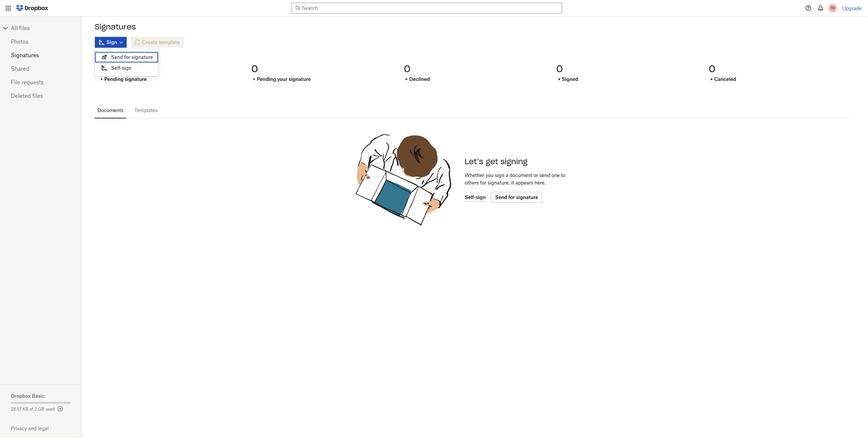 Task type: describe. For each thing, give the bounding box(es) containing it.
1 horizontal spatial signatures
[[95, 22, 136, 32]]

dropbox logo - go to the homepage image
[[14, 3, 50, 14]]

one
[[552, 172, 560, 178]]

you
[[486, 172, 494, 178]]

your
[[277, 76, 288, 82]]

signature down the self-sign menu item
[[125, 76, 147, 82]]

pending for pending your signature
[[257, 76, 276, 82]]

whether you sign a document or send one to others for signature, it appears here.
[[465, 172, 566, 186]]

all files link
[[11, 23, 81, 34]]

signing
[[501, 157, 528, 166]]

shared
[[11, 65, 29, 72]]

upgrade
[[843, 5, 862, 11]]

28.57 kb of 2 gb used
[[11, 407, 55, 412]]

privacy
[[11, 426, 27, 432]]

privacy and legal
[[11, 426, 49, 432]]

files for all files
[[19, 25, 30, 32]]

0 horizontal spatial signatures
[[11, 52, 39, 59]]

document
[[510, 172, 533, 178]]

of
[[30, 407, 33, 412]]

signature for pending your signature
[[289, 76, 311, 82]]

0 for pending your signature
[[251, 63, 258, 75]]

shared link
[[11, 62, 70, 76]]

deleted files link
[[11, 89, 70, 103]]

documents tab
[[95, 102, 126, 119]]

0 for declined
[[404, 63, 411, 75]]

privacy and legal link
[[11, 426, 81, 432]]

self-
[[111, 65, 122, 71]]

kb
[[23, 407, 28, 412]]

deleted
[[11, 93, 31, 99]]

signature for send for signature
[[132, 54, 153, 60]]

let's
[[465, 157, 484, 166]]

0 for pending signature
[[99, 63, 106, 75]]

all files
[[11, 25, 30, 32]]

file
[[11, 79, 20, 86]]

a
[[506, 172, 509, 178]]

pending for pending signature
[[104, 76, 124, 82]]

self-sign
[[111, 65, 131, 71]]

requests
[[22, 79, 44, 86]]

files for deleted files
[[32, 93, 43, 99]]

signature,
[[488, 180, 510, 186]]

0 for canceled
[[709, 63, 716, 75]]

dropbox
[[11, 393, 31, 399]]

it
[[511, 180, 514, 186]]



Task type: locate. For each thing, give the bounding box(es) containing it.
signatures up send
[[95, 22, 136, 32]]

sign
[[122, 65, 131, 71], [495, 172, 505, 178]]

photos
[[11, 38, 28, 45]]

signed
[[562, 76, 579, 82]]

legal
[[38, 426, 49, 432]]

send
[[111, 54, 123, 60]]

sign left a in the top of the page
[[495, 172, 505, 178]]

gb
[[38, 407, 44, 412]]

for
[[124, 54, 130, 60], [480, 180, 486, 186]]

0 horizontal spatial for
[[124, 54, 130, 60]]

templates
[[134, 107, 158, 113]]

others
[[465, 180, 479, 186]]

signatures up shared
[[11, 52, 39, 59]]

2
[[34, 407, 37, 412]]

send for signature
[[111, 54, 153, 60]]

sign down send for signature menu item
[[122, 65, 131, 71]]

1 horizontal spatial for
[[480, 180, 486, 186]]

3 0 from the left
[[404, 63, 411, 75]]

1 0 from the left
[[99, 63, 106, 75]]

dropbox basic
[[11, 393, 45, 399]]

tab list
[[95, 102, 851, 119]]

appears
[[516, 180, 534, 186]]

1 pending from the left
[[104, 76, 124, 82]]

sign inside the self-sign menu item
[[122, 65, 131, 71]]

photos link
[[11, 35, 70, 48]]

1 horizontal spatial sign
[[495, 172, 505, 178]]

send
[[540, 172, 550, 178]]

deleted files
[[11, 93, 43, 99]]

signature up the self-sign menu item
[[132, 54, 153, 60]]

1 vertical spatial files
[[32, 93, 43, 99]]

1 horizontal spatial files
[[32, 93, 43, 99]]

0 up canceled
[[709, 63, 716, 75]]

files right all
[[19, 25, 30, 32]]

0 vertical spatial for
[[124, 54, 130, 60]]

basic
[[32, 393, 45, 399]]

and
[[28, 426, 37, 432]]

pending
[[104, 76, 124, 82], [257, 76, 276, 82]]

used
[[45, 407, 55, 412]]

1 vertical spatial sign
[[495, 172, 505, 178]]

files
[[19, 25, 30, 32], [32, 93, 43, 99]]

self-sign menu item
[[95, 63, 158, 74]]

send for signature menu item
[[95, 52, 158, 63]]

4 0 from the left
[[557, 63, 563, 75]]

signatures link
[[11, 48, 70, 62]]

pending signature
[[104, 76, 147, 82]]

signature
[[132, 54, 153, 60], [125, 76, 147, 82], [289, 76, 311, 82]]

documents
[[98, 107, 123, 113]]

0 up pending your signature
[[251, 63, 258, 75]]

or
[[534, 172, 538, 178]]

whether
[[465, 172, 485, 178]]

for down you
[[480, 180, 486, 186]]

pending your signature
[[257, 76, 311, 82]]

0 vertical spatial signatures
[[95, 22, 136, 32]]

signature right your in the top of the page
[[289, 76, 311, 82]]

0
[[99, 63, 106, 75], [251, 63, 258, 75], [404, 63, 411, 75], [557, 63, 563, 75], [709, 63, 716, 75]]

0 up "declined"
[[404, 63, 411, 75]]

0 vertical spatial sign
[[122, 65, 131, 71]]

2 0 from the left
[[251, 63, 258, 75]]

0 for signed
[[557, 63, 563, 75]]

5 0 from the left
[[709, 63, 716, 75]]

all
[[11, 25, 18, 32]]

0 horizontal spatial pending
[[104, 76, 124, 82]]

pending left your in the top of the page
[[257, 76, 276, 82]]

sign inside whether you sign a document or send one to others for signature, it appears here.
[[495, 172, 505, 178]]

signatures
[[95, 22, 136, 32], [11, 52, 39, 59]]

canceled
[[715, 76, 737, 82]]

28.57
[[11, 407, 22, 412]]

0 up signed
[[557, 63, 563, 75]]

file requests link
[[11, 76, 70, 89]]

for inside send for signature menu item
[[124, 54, 130, 60]]

1 vertical spatial for
[[480, 180, 486, 186]]

0 left self-
[[99, 63, 106, 75]]

0 horizontal spatial sign
[[122, 65, 131, 71]]

get more space image
[[56, 405, 64, 413]]

file requests
[[11, 79, 44, 86]]

2 pending from the left
[[257, 76, 276, 82]]

signature inside send for signature menu item
[[132, 54, 153, 60]]

let's get signing
[[465, 157, 528, 166]]

tab list containing documents
[[95, 102, 851, 119]]

files down file requests link
[[32, 93, 43, 99]]

to
[[561, 172, 566, 178]]

declined
[[409, 76, 430, 82]]

for right send
[[124, 54, 130, 60]]

0 horizontal spatial files
[[19, 25, 30, 32]]

global header element
[[0, 0, 867, 17]]

0 vertical spatial files
[[19, 25, 30, 32]]

get
[[486, 157, 498, 166]]

upgrade link
[[843, 5, 862, 11]]

for inside whether you sign a document or send one to others for signature, it appears here.
[[480, 180, 486, 186]]

here.
[[535, 180, 546, 186]]

1 vertical spatial signatures
[[11, 52, 39, 59]]

pending down self-
[[104, 76, 124, 82]]

1 horizontal spatial pending
[[257, 76, 276, 82]]

templates tab
[[132, 102, 160, 119]]



Task type: vqa. For each thing, say whether or not it's contained in the screenshot.
Whether
yes



